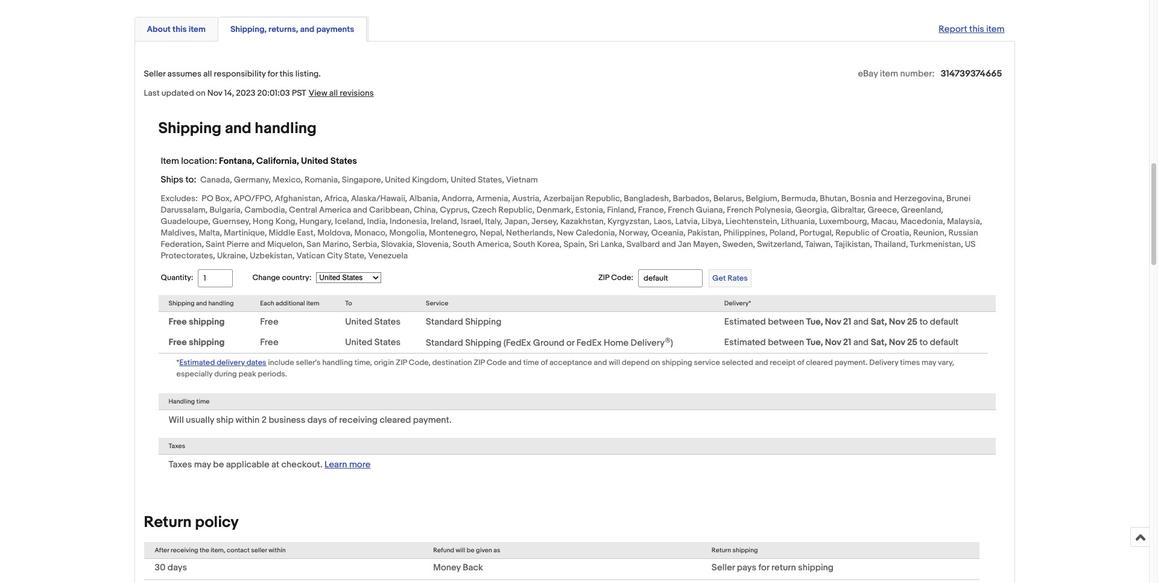 Task type: locate. For each thing, give the bounding box(es) containing it.
shipping inside standard shipping (fedex ground or fedex home delivery ® )
[[465, 338, 502, 349]]

updated
[[162, 88, 194, 98]]

handling down quantity: text box
[[208, 300, 234, 308]]

0 vertical spatial states
[[330, 156, 357, 167]]

country:
[[282, 273, 311, 283]]

0 vertical spatial 21
[[843, 317, 851, 328]]

french
[[668, 205, 694, 215], [727, 205, 753, 215]]

2 vertical spatial states
[[374, 337, 401, 349]]

0 vertical spatial may
[[922, 358, 936, 368]]

1 horizontal spatial return
[[712, 547, 731, 555]]

0 vertical spatial cleared
[[806, 358, 833, 368]]

item inside button
[[189, 24, 206, 34]]

1 estimated between tue, nov 21 and sat, nov 25 to default from the top
[[724, 317, 959, 328]]

learn more link
[[325, 459, 371, 471]]

of down macau,
[[872, 228, 879, 238]]

south down 'netherlands,'
[[513, 239, 535, 250]]

saint
[[206, 239, 225, 250]]

periods.
[[258, 370, 287, 379]]

austria,
[[512, 194, 541, 204]]

2 standard from the top
[[426, 338, 463, 349]]

zip left code:
[[598, 273, 609, 283]]

item
[[986, 24, 1005, 35], [189, 24, 206, 34], [880, 68, 898, 80], [306, 300, 319, 308]]

singapore,
[[342, 175, 383, 185]]

0 vertical spatial 25
[[907, 317, 918, 328]]

standard shipping
[[426, 317, 502, 328]]

about this item
[[147, 24, 206, 34]]

estimated up especially
[[179, 358, 215, 368]]

may down usually
[[194, 459, 211, 471]]

seller up last
[[144, 69, 166, 79]]

payment. left times
[[835, 358, 868, 368]]

0 horizontal spatial this
[[172, 24, 187, 34]]

days right business at the bottom left of page
[[307, 415, 327, 426]]

0 horizontal spatial south
[[453, 239, 475, 250]]

0 vertical spatial tue,
[[806, 317, 823, 328]]

item right additional
[[306, 300, 319, 308]]

0 horizontal spatial days
[[168, 563, 187, 574]]

receiving left the
[[171, 547, 198, 555]]

1 taxes from the top
[[169, 443, 185, 450]]

1 vertical spatial standard
[[426, 338, 463, 349]]

1 vertical spatial republic,
[[498, 205, 535, 215]]

0 vertical spatial for
[[268, 69, 278, 79]]

1 vertical spatial all
[[329, 88, 338, 98]]

barbados,
[[673, 194, 712, 204]]

french up latvia,
[[668, 205, 694, 215]]

time up usually
[[196, 398, 210, 406]]

2 horizontal spatial handling
[[322, 358, 353, 368]]

poland,
[[769, 228, 798, 238]]

cyprus,
[[440, 205, 470, 215]]

1 vertical spatial seller
[[712, 563, 735, 574]]

Quantity: text field
[[198, 270, 233, 288]]

1 vertical spatial tue,
[[806, 337, 823, 349]]

liechtenstein,
[[726, 217, 779, 227]]

1 vertical spatial for
[[759, 563, 769, 574]]

14,
[[224, 88, 234, 98]]

return up seller pays for return shipping
[[712, 547, 731, 555]]

especially
[[176, 370, 212, 379]]

2 taxes from the top
[[169, 459, 192, 471]]

1 vertical spatial free shipping
[[169, 337, 225, 349]]

1 vertical spatial handling
[[208, 300, 234, 308]]

handling left time,
[[322, 358, 353, 368]]

for right pays
[[759, 563, 769, 574]]

0 vertical spatial taxes
[[169, 443, 185, 450]]

1 french from the left
[[668, 205, 694, 215]]

1 vertical spatial united states
[[345, 337, 401, 349]]

2 vertical spatial handling
[[322, 358, 353, 368]]

republic, up japan,
[[498, 205, 535, 215]]

vatican
[[296, 251, 325, 261]]

1 vertical spatial estimated between tue, nov 21 and sat, nov 25 to default
[[724, 337, 959, 349]]

for up 20:01:03
[[268, 69, 278, 79]]

0 vertical spatial shipping and handling
[[158, 119, 317, 138]]

1 between from the top
[[768, 317, 804, 328]]

for
[[268, 69, 278, 79], [759, 563, 769, 574]]

east,
[[297, 228, 316, 238]]

0 vertical spatial payment.
[[835, 358, 868, 368]]

1 horizontal spatial days
[[307, 415, 327, 426]]

0 horizontal spatial will
[[456, 547, 465, 555]]

1 vertical spatial estimated
[[724, 337, 766, 349]]

delivery left times
[[869, 358, 898, 368]]

0 horizontal spatial payment.
[[413, 415, 452, 426]]

0 vertical spatial between
[[768, 317, 804, 328]]

estonia,
[[575, 205, 605, 215]]

1 horizontal spatial delivery
[[869, 358, 898, 368]]

within right seller
[[269, 547, 286, 555]]

luxembourg,
[[819, 217, 869, 227]]

receiving
[[339, 415, 378, 426], [171, 547, 198, 555]]

1 vertical spatial on
[[651, 358, 660, 368]]

1 vertical spatial sat,
[[871, 337, 887, 349]]

of up the learn
[[329, 415, 337, 426]]

estimated down the delivery*
[[724, 317, 766, 328]]

this right 'about'
[[172, 24, 187, 34]]

1 vertical spatial cleared
[[380, 415, 411, 426]]

this right 'report'
[[969, 24, 984, 35]]

0 horizontal spatial republic,
[[498, 205, 535, 215]]

standard up 'destination'
[[426, 338, 463, 349]]

receiving up "more"
[[339, 415, 378, 426]]

to
[[920, 317, 928, 328], [920, 337, 928, 349]]

item right 'about'
[[189, 24, 206, 34]]

)
[[671, 338, 673, 349]]

about
[[147, 24, 171, 34]]

item for each additional item
[[306, 300, 319, 308]]

and inside button
[[300, 24, 314, 34]]

pst
[[292, 88, 306, 98]]

* estimated delivery dates
[[176, 358, 266, 368]]

0 vertical spatial seller
[[144, 69, 166, 79]]

1 horizontal spatial within
[[269, 547, 286, 555]]

be for applicable
[[213, 459, 224, 471]]

cleared down origin
[[380, 415, 411, 426]]

cleared inside include seller's handling time, origin zip code, destination zip code and time of acceptance and will depend on shipping service selected and receipt of cleared payment. delivery times may vary, especially during peak periods.
[[806, 358, 833, 368]]

zip left code
[[474, 358, 485, 368]]

will usually ship within 2 business days of receiving cleared payment.
[[169, 415, 452, 426]]

payment.
[[835, 358, 868, 368], [413, 415, 452, 426]]

vietnam
[[506, 175, 538, 185]]

change country:
[[252, 273, 311, 283]]

1 vertical spatial taxes
[[169, 459, 192, 471]]

0 vertical spatial estimated between tue, nov 21 and sat, nov 25 to default
[[724, 317, 959, 328]]

shipping inside include seller's handling time, origin zip code, destination zip code and time of acceptance and will depend on shipping service selected and receipt of cleared payment. delivery times may vary, especially during peak periods.
[[662, 358, 692, 368]]

1 standard from the top
[[426, 317, 463, 328]]

shipping and handling up the fontana,
[[158, 119, 317, 138]]

venezuela
[[368, 251, 408, 261]]

french down the belarus,
[[727, 205, 753, 215]]

handling inside include seller's handling time, origin zip code, destination zip code and time of acceptance and will depend on shipping service selected and receipt of cleared payment. delivery times may vary, especially during peak periods.
[[322, 358, 353, 368]]

0 vertical spatial will
[[609, 358, 620, 368]]

will down home
[[609, 358, 620, 368]]

united states down to
[[345, 317, 401, 328]]

0 vertical spatial on
[[196, 88, 205, 98]]

hungary,
[[299, 217, 333, 227]]

0 vertical spatial default
[[930, 317, 959, 328]]

0 horizontal spatial be
[[213, 459, 224, 471]]

0 horizontal spatial receiving
[[171, 547, 198, 555]]

money back
[[433, 563, 483, 574]]

1 united states from the top
[[345, 317, 401, 328]]

0 vertical spatial handling
[[255, 119, 317, 138]]

be left 'given'
[[467, 547, 475, 555]]

0 horizontal spatial return
[[144, 514, 192, 532]]

1 vertical spatial 25
[[907, 337, 918, 349]]

this left listing.
[[280, 69, 294, 79]]

1 vertical spatial be
[[467, 547, 475, 555]]

be left applicable
[[213, 459, 224, 471]]

1 horizontal spatial be
[[467, 547, 475, 555]]

1 horizontal spatial may
[[922, 358, 936, 368]]

1 horizontal spatial receiving
[[339, 415, 378, 426]]

finland,
[[607, 205, 636, 215]]

standard shipping (fedex ground or fedex home delivery ® )
[[426, 337, 673, 349]]

0 horizontal spatial for
[[268, 69, 278, 79]]

0 vertical spatial time
[[523, 358, 539, 368]]

within left 2
[[236, 415, 260, 426]]

united
[[301, 156, 328, 167], [385, 175, 410, 185], [451, 175, 476, 185], [345, 317, 372, 328], [345, 337, 372, 349]]

taxes
[[169, 443, 185, 450], [169, 459, 192, 471]]

this for report
[[969, 24, 984, 35]]

30
[[155, 563, 166, 574]]

zip right origin
[[396, 358, 407, 368]]

all right assumes
[[203, 69, 212, 79]]

martinique,
[[224, 228, 267, 238]]

may left vary,
[[922, 358, 936, 368]]

vary,
[[938, 358, 954, 368]]

1 21 from the top
[[843, 317, 851, 328]]

cleared right receipt
[[806, 358, 833, 368]]

on right updated
[[196, 88, 205, 98]]

return up after
[[144, 514, 192, 532]]

0 vertical spatial republic,
[[586, 194, 622, 204]]

2 horizontal spatial this
[[969, 24, 984, 35]]

shipping and handling down quantity: text box
[[169, 300, 234, 308]]

1 vertical spatial days
[[168, 563, 187, 574]]

1 to from the top
[[920, 317, 928, 328]]

1 vertical spatial default
[[930, 337, 959, 349]]

return for return shipping
[[712, 547, 731, 555]]

of
[[872, 228, 879, 238], [541, 358, 548, 368], [797, 358, 804, 368], [329, 415, 337, 426]]

1 horizontal spatial will
[[609, 358, 620, 368]]

days right the 30 on the bottom left
[[168, 563, 187, 574]]

this inside button
[[172, 24, 187, 34]]

1 horizontal spatial french
[[727, 205, 753, 215]]

additional
[[276, 300, 305, 308]]

macedonia,
[[900, 217, 945, 227]]

united down to
[[345, 317, 372, 328]]

0 vertical spatial return
[[144, 514, 192, 532]]

1 horizontal spatial time
[[523, 358, 539, 368]]

time
[[523, 358, 539, 368], [196, 398, 210, 406]]

1 sat, from the top
[[871, 317, 887, 328]]

after receiving the item, contact seller within
[[155, 547, 286, 555]]

laos,
[[654, 217, 674, 227]]

new
[[557, 228, 574, 238]]

united up alaska/hawaii,
[[385, 175, 410, 185]]

report this item link
[[933, 17, 1011, 41]]

darussalam,
[[161, 205, 208, 215]]

business
[[269, 415, 305, 426]]

during
[[214, 370, 237, 379]]

2 tue, from the top
[[806, 337, 823, 349]]

shipping
[[189, 317, 225, 328], [189, 337, 225, 349], [662, 358, 692, 368], [733, 547, 758, 555], [798, 563, 834, 574]]

2 default from the top
[[930, 337, 959, 349]]

1 vertical spatial to
[[920, 337, 928, 349]]

1 horizontal spatial republic,
[[586, 194, 622, 204]]

0 vertical spatial to
[[920, 317, 928, 328]]

1 horizontal spatial all
[[329, 88, 338, 98]]

handling up california,
[[255, 119, 317, 138]]

republic, up estonia, in the top of the page
[[586, 194, 622, 204]]

on inside include seller's handling time, origin zip code, destination zip code and time of acceptance and will depend on shipping service selected and receipt of cleared payment. delivery times may vary, especially during peak periods.
[[651, 358, 660, 368]]

revisions
[[340, 88, 374, 98]]

2 south from the left
[[513, 239, 535, 250]]

protectorates,
[[161, 251, 215, 261]]

0 vertical spatial all
[[203, 69, 212, 79]]

fontana,
[[219, 156, 254, 167]]

estimated up selected
[[724, 337, 766, 349]]

libya,
[[702, 217, 724, 227]]

include seller's handling time, origin zip code, destination zip code and time of acceptance and will depend on shipping service selected and receipt of cleared payment. delivery times may vary, especially during peak periods.
[[176, 358, 954, 379]]

2 free shipping from the top
[[169, 337, 225, 349]]

return for return policy
[[144, 514, 192, 532]]

united states up time,
[[345, 337, 401, 349]]

caledonia,
[[576, 228, 617, 238]]

pays
[[737, 563, 756, 574]]

will right "refund"
[[456, 547, 465, 555]]

0 vertical spatial united states
[[345, 317, 401, 328]]

polynesia,
[[755, 205, 793, 215]]

taxes may be applicable at checkout. learn more
[[169, 459, 371, 471]]

states
[[330, 156, 357, 167], [374, 317, 401, 328], [374, 337, 401, 349]]

1 vertical spatial 21
[[843, 337, 851, 349]]

1 vertical spatial between
[[768, 337, 804, 349]]

miquelon,
[[267, 239, 305, 250]]

seller down return shipping
[[712, 563, 735, 574]]

0 vertical spatial within
[[236, 415, 260, 426]]

standard inside standard shipping (fedex ground or fedex home delivery ® )
[[426, 338, 463, 349]]

svalbard
[[627, 239, 660, 250]]

excludes:
[[161, 194, 198, 204]]

0 horizontal spatial time
[[196, 398, 210, 406]]

1 vertical spatial will
[[456, 547, 465, 555]]

time down (fedex at the left bottom of the page
[[523, 358, 539, 368]]

romania,
[[305, 175, 340, 185]]

receipt
[[770, 358, 796, 368]]

item right 'report'
[[986, 24, 1005, 35]]

0 horizontal spatial delivery
[[631, 338, 665, 349]]

standard for standard shipping (fedex ground or fedex home delivery ® )
[[426, 338, 463, 349]]

payment. down code,
[[413, 415, 452, 426]]

south down montenegro,
[[453, 239, 475, 250]]

each additional item
[[260, 300, 319, 308]]

tue,
[[806, 317, 823, 328], [806, 337, 823, 349]]

jan
[[678, 239, 691, 250]]

1 vertical spatial delivery
[[869, 358, 898, 368]]

all
[[203, 69, 212, 79], [329, 88, 338, 98]]

0 vertical spatial standard
[[426, 317, 463, 328]]

view
[[309, 88, 327, 98]]

albania,
[[409, 194, 440, 204]]

more
[[349, 459, 371, 471]]

delivery inside standard shipping (fedex ground or fedex home delivery ® )
[[631, 338, 665, 349]]

all right view
[[329, 88, 338, 98]]

2 horizontal spatial zip
[[598, 273, 609, 283]]

standard down service
[[426, 317, 463, 328]]

united up andorra,
[[451, 175, 476, 185]]

1 free shipping from the top
[[169, 317, 225, 328]]

1 25 from the top
[[907, 317, 918, 328]]

tab list
[[134, 14, 1015, 42]]

be for given
[[467, 547, 475, 555]]

0 horizontal spatial seller
[[144, 69, 166, 79]]

taiwan,
[[805, 239, 833, 250]]

delivery up depend
[[631, 338, 665, 349]]

0 vertical spatial be
[[213, 459, 224, 471]]

item location: fontana, california, united states
[[161, 156, 357, 167]]

azerbaijan
[[543, 194, 584, 204]]

2 to from the top
[[920, 337, 928, 349]]

0 horizontal spatial french
[[668, 205, 694, 215]]

1 horizontal spatial seller
[[712, 563, 735, 574]]

united states
[[345, 317, 401, 328], [345, 337, 401, 349]]

america,
[[477, 239, 511, 250]]

on right depend
[[651, 358, 660, 368]]

0 vertical spatial free shipping
[[169, 317, 225, 328]]

handling
[[255, 119, 317, 138], [208, 300, 234, 308], [322, 358, 353, 368]]

2 vertical spatial estimated
[[179, 358, 215, 368]]

get rates button
[[709, 270, 751, 288]]

1 vertical spatial return
[[712, 547, 731, 555]]



Task type: describe. For each thing, give the bounding box(es) containing it.
each
[[260, 300, 274, 308]]

2
[[262, 415, 267, 426]]

code,
[[409, 358, 431, 368]]

ireland,
[[431, 217, 459, 227]]

0 horizontal spatial zip
[[396, 358, 407, 368]]

listing.
[[295, 69, 321, 79]]

314739374665
[[941, 68, 1002, 80]]

0 horizontal spatial handling
[[208, 300, 234, 308]]

latvia,
[[675, 217, 700, 227]]

2 21 from the top
[[843, 337, 851, 349]]

switzerland,
[[757, 239, 803, 250]]

payments
[[316, 24, 354, 34]]

quantity:
[[161, 273, 193, 283]]

seller pays for return shipping
[[712, 563, 834, 574]]

lithuania,
[[781, 217, 817, 227]]

2 french from the left
[[727, 205, 753, 215]]

get
[[712, 274, 726, 283]]

armenia,
[[476, 194, 510, 204]]

maldives,
[[161, 228, 197, 238]]

may inside include seller's handling time, origin zip code, destination zip code and time of acceptance and will depend on shipping service selected and receipt of cleared payment. delivery times may vary, especially during peak periods.
[[922, 358, 936, 368]]

1 vertical spatial payment.
[[413, 415, 452, 426]]

0 horizontal spatial all
[[203, 69, 212, 79]]

return shipping
[[712, 547, 758, 555]]

checkout.
[[281, 459, 323, 471]]

georgia,
[[795, 205, 829, 215]]

times
[[900, 358, 920, 368]]

guiana,
[[696, 205, 725, 215]]

marino,
[[323, 239, 351, 250]]

reunion,
[[913, 228, 947, 238]]

ground
[[533, 338, 564, 349]]

kyrgyzstan,
[[608, 217, 652, 227]]

cambodia,
[[245, 205, 287, 215]]

1 default from the top
[[930, 317, 959, 328]]

return policy
[[144, 514, 239, 532]]

1 horizontal spatial this
[[280, 69, 294, 79]]

canada, germany, mexico, romania, singapore, united kingdom, united states, vietnam
[[200, 175, 538, 185]]

guernsey,
[[212, 217, 251, 227]]

po box, apo/fpo, afghanistan, africa, alaska/hawaii, albania, andorra, armenia, austria, azerbaijan republic, bangladesh, barbados, belarus, belgium, bermuda, bhutan, bosnia and herzegovina, brunei darussalam, bulgaria, cambodia, central america and caribbean, china, cyprus, czech republic, denmark, estonia, finland, france, french guiana, french polynesia, georgia, gibraltar, greece, greenland, guadeloupe, guernsey, hong kong, hungary, iceland, india, indonesia, ireland, israel, italy, japan, jersey, kazakhstan, kyrgyzstan, laos, latvia, libya, liechtenstein, lithuania, luxembourg, macau, macedonia, malaysia, maldives, malta, martinique, middle east, moldova, monaco, mongolia, montenegro, nepal, netherlands, new caledonia, norway, oceania, pakistan, philippines, poland, portugal, republic of croatia, reunion, russian federation, saint pierre and miquelon, san marino, serbia, slovakia, slovenia, south america, south korea, spain, sri lanka, svalbard and jan mayen, sweden, switzerland, taiwan, tajikistan, thailand, turkmenistan, us protectorates, ukraine, uzbekistan, vatican city state, venezuela
[[161, 194, 982, 261]]

caribbean,
[[369, 205, 412, 215]]

of inside po box, apo/fpo, afghanistan, africa, alaska/hawaii, albania, andorra, armenia, austria, azerbaijan republic, bangladesh, barbados, belarus, belgium, bermuda, bhutan, bosnia and herzegovina, brunei darussalam, bulgaria, cambodia, central america and caribbean, china, cyprus, czech republic, denmark, estonia, finland, france, french guiana, french polynesia, georgia, gibraltar, greece, greenland, guadeloupe, guernsey, hong kong, hungary, iceland, india, indonesia, ireland, israel, italy, japan, jersey, kazakhstan, kyrgyzstan, laos, latvia, libya, liechtenstein, lithuania, luxembourg, macau, macedonia, malaysia, maldives, malta, martinique, middle east, moldova, monaco, mongolia, montenegro, nepal, netherlands, new caledonia, norway, oceania, pakistan, philippines, poland, portugal, republic of croatia, reunion, russian federation, saint pierre and miquelon, san marino, serbia, slovakia, slovenia, south america, south korea, spain, sri lanka, svalbard and jan mayen, sweden, switzerland, taiwan, tajikistan, thailand, turkmenistan, us protectorates, ukraine, uzbekistan, vatican city state, venezuela
[[872, 228, 879, 238]]

the
[[200, 547, 209, 555]]

acceptance
[[549, 358, 592, 368]]

usually
[[186, 415, 214, 426]]

report
[[939, 24, 967, 35]]

2 sat, from the top
[[871, 337, 887, 349]]

item for report this item
[[986, 24, 1005, 35]]

shipping, returns, and payments button
[[230, 24, 354, 35]]

middle
[[269, 228, 295, 238]]

sri
[[589, 239, 599, 250]]

time,
[[355, 358, 372, 368]]

standard for standard shipping
[[426, 317, 463, 328]]

time inside include seller's handling time, origin zip code, destination zip code and time of acceptance and will depend on shipping service selected and receipt of cleared payment. delivery times may vary, especially during peak periods.
[[523, 358, 539, 368]]

state,
[[344, 251, 366, 261]]

peak
[[239, 370, 256, 379]]

taxes for taxes
[[169, 443, 185, 450]]

mayen,
[[693, 239, 721, 250]]

us
[[965, 239, 976, 250]]

as
[[494, 547, 500, 555]]

1 vertical spatial within
[[269, 547, 286, 555]]

1 vertical spatial receiving
[[171, 547, 198, 555]]

selected
[[722, 358, 753, 368]]

back
[[463, 563, 483, 574]]

croatia,
[[881, 228, 911, 238]]

1 horizontal spatial for
[[759, 563, 769, 574]]

herzegovina,
[[894, 194, 945, 204]]

san
[[307, 239, 321, 250]]

1 vertical spatial time
[[196, 398, 210, 406]]

france,
[[638, 205, 666, 215]]

0 horizontal spatial within
[[236, 415, 260, 426]]

uzbekistan,
[[250, 251, 295, 261]]

30 days
[[155, 563, 187, 574]]

hong
[[253, 217, 274, 227]]

1 horizontal spatial zip
[[474, 358, 485, 368]]

refund will be given as
[[433, 547, 500, 555]]

0 horizontal spatial cleared
[[380, 415, 411, 426]]

seller for seller assumes all responsibility for this listing.
[[144, 69, 166, 79]]

city
[[327, 251, 342, 261]]

payment. inside include seller's handling time, origin zip code, destination zip code and time of acceptance and will depend on shipping service selected and receipt of cleared payment. delivery times may vary, especially during peak periods.
[[835, 358, 868, 368]]

origin
[[374, 358, 394, 368]]

japan,
[[504, 217, 530, 227]]

1 vertical spatial may
[[194, 459, 211, 471]]

1 south from the left
[[453, 239, 475, 250]]

service
[[694, 358, 720, 368]]

afghanistan,
[[275, 194, 323, 204]]

bermuda,
[[781, 194, 818, 204]]

seller for seller pays for return shipping
[[712, 563, 735, 574]]

estimated delivery dates link
[[179, 357, 266, 368]]

item,
[[211, 547, 225, 555]]

1 tue, from the top
[[806, 317, 823, 328]]

this for about
[[172, 24, 187, 34]]

handling time
[[169, 398, 210, 406]]

service
[[426, 300, 448, 308]]

seller
[[251, 547, 267, 555]]

learn
[[325, 459, 347, 471]]

policy
[[195, 514, 239, 532]]

seller assumes all responsibility for this listing.
[[144, 69, 321, 79]]

delivery*
[[724, 300, 751, 308]]

0 horizontal spatial on
[[196, 88, 205, 98]]

united up the "romania,"
[[301, 156, 328, 167]]

refund
[[433, 547, 454, 555]]

®
[[665, 337, 671, 344]]

2 estimated between tue, nov 21 and sat, nov 25 to default from the top
[[724, 337, 959, 349]]

ebay item number: 314739374665
[[858, 68, 1002, 80]]

india,
[[367, 217, 388, 227]]

0 vertical spatial days
[[307, 415, 327, 426]]

delivery inside include seller's handling time, origin zip code, destination zip code and time of acceptance and will depend on shipping service selected and receipt of cleared payment. delivery times may vary, especially during peak periods.
[[869, 358, 898, 368]]

taxes for taxes may be applicable at checkout. learn more
[[169, 459, 192, 471]]

home
[[604, 338, 629, 349]]

2 25 from the top
[[907, 337, 918, 349]]

africa,
[[324, 194, 349, 204]]

0 vertical spatial receiving
[[339, 415, 378, 426]]

2 between from the top
[[768, 337, 804, 349]]

po
[[202, 194, 213, 204]]

0 vertical spatial estimated
[[724, 317, 766, 328]]

slovenia,
[[417, 239, 451, 250]]

2 united states from the top
[[345, 337, 401, 349]]

bhutan,
[[820, 194, 849, 204]]

bosnia
[[850, 194, 876, 204]]

philippines,
[[723, 228, 768, 238]]

tab list containing about this item
[[134, 14, 1015, 42]]

will inside include seller's handling time, origin zip code, destination zip code and time of acceptance and will depend on shipping service selected and receipt of cleared payment. delivery times may vary, especially during peak periods.
[[609, 358, 620, 368]]

of down ground on the bottom left of the page
[[541, 358, 548, 368]]

1 vertical spatial shipping and handling
[[169, 300, 234, 308]]

of right receipt
[[797, 358, 804, 368]]

item right ebay on the right top of page
[[880, 68, 898, 80]]

to
[[345, 300, 352, 308]]

united up time,
[[345, 337, 372, 349]]

location:
[[181, 156, 217, 167]]

item for about this item
[[189, 24, 206, 34]]

mongolia,
[[389, 228, 427, 238]]

greece,
[[868, 205, 899, 215]]

1 vertical spatial states
[[374, 317, 401, 328]]

ZIP Code: text field
[[638, 270, 703, 288]]

returns,
[[268, 24, 298, 34]]

1 horizontal spatial handling
[[255, 119, 317, 138]]



Task type: vqa. For each thing, say whether or not it's contained in the screenshot.
Acceptance
yes



